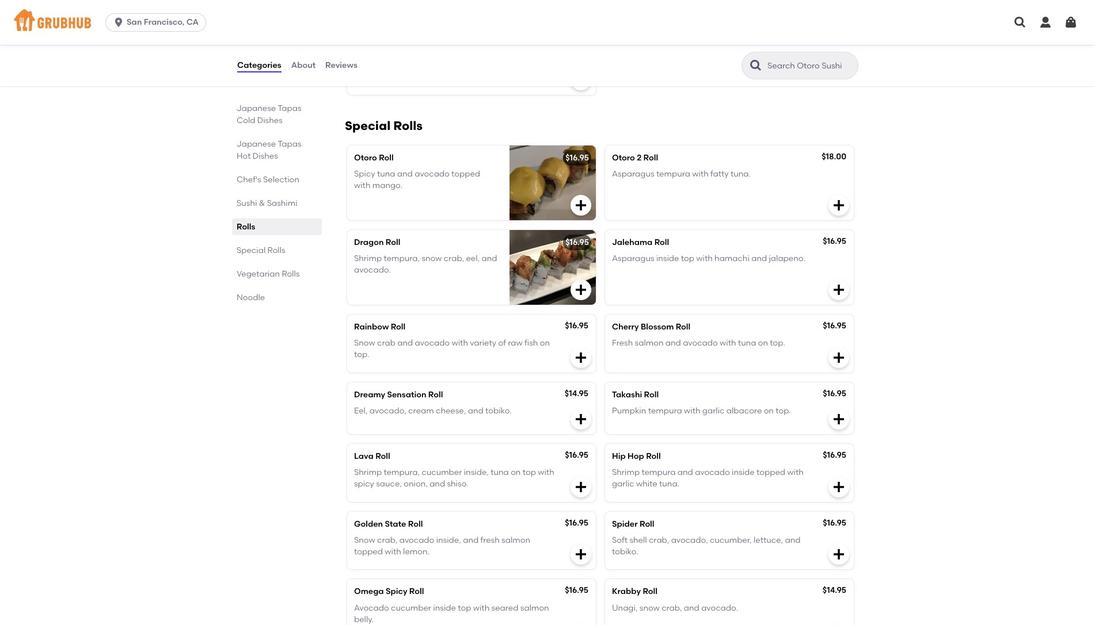 Task type: describe. For each thing, give the bounding box(es) containing it.
chef's selection
[[237, 175, 299, 185]]

cold
[[237, 116, 255, 126]]

snow crab, avocado inside, and fresh salmon topped with lemon.
[[354, 536, 530, 558]]

on inside shrimp tempura, cucumber inside, tuna on top with spicy sauce, onion, and shiso.
[[511, 468, 521, 478]]

$16.95 for snow crab and avocado with variety of raw fish on top.
[[565, 321, 589, 331]]

fresh salmon, avocado, and cream cheese.
[[354, 67, 524, 77]]

garlic inside shrimp tempura and avocado inside topped with garlic white tuna.
[[612, 480, 634, 490]]

shrimp for lava
[[354, 468, 382, 478]]

crab, right 'unagi,'
[[662, 604, 682, 614]]

lettuce,
[[754, 536, 783, 546]]

tuna inside spicy tuna and avocado topped with mango.
[[377, 169, 395, 179]]

eel,
[[466, 254, 480, 264]]

and inside shrimp tempura, cucumber inside, tuna on top with spicy sauce, onion, and shiso.
[[430, 480, 445, 490]]

roll right takashi
[[644, 390, 659, 400]]

0 vertical spatial cream
[[466, 67, 492, 77]]

tapas for japanese tapas cold dishes
[[278, 104, 302, 113]]

svg image for snow crab and avocado with variety of raw fish on top.
[[574, 351, 588, 365]]

rainbow
[[354, 322, 389, 332]]

$16.95 for avocado cucumber inside top with seared salmon belly.
[[565, 586, 589, 596]]

reviews button
[[325, 45, 358, 86]]

japanese tapas cold dishes
[[237, 104, 302, 126]]

0 vertical spatial special
[[345, 118, 391, 133]]

otoro for otoro roll
[[354, 153, 377, 163]]

golden state roll
[[354, 520, 423, 530]]

main navigation navigation
[[0, 0, 1095, 45]]

japanese tapas hot dishes
[[237, 139, 302, 161]]

spider roll
[[612, 520, 654, 530]]

$16.95 for shrimp tempura and avocado inside topped with garlic white tuna.
[[823, 451, 847, 460]]

0 vertical spatial tobiko.
[[485, 407, 512, 416]]

1 vertical spatial cream
[[408, 407, 434, 416]]

svg image for eel, avocado, cream cheese, and tobiko.
[[574, 413, 588, 426]]

chef's
[[237, 175, 261, 185]]

with inside shrimp tempura, cucumber inside, tuna on top with spicy sauce, onion, and shiso.
[[538, 468, 554, 478]]

tempura for hip hop roll
[[642, 468, 676, 478]]

roll right jalehama
[[655, 238, 669, 247]]

san francisco, ca button
[[105, 13, 211, 32]]

san
[[127, 17, 142, 27]]

roll up 'eel, avocado, cream cheese, and tobiko.'
[[428, 390, 443, 400]]

avocado inside 'snow crab, avocado inside, and fresh salmon topped with lemon.'
[[399, 536, 434, 546]]

jalehama roll
[[612, 238, 669, 247]]

$18.00
[[822, 152, 847, 162]]

avocado for hip hop roll
[[695, 468, 730, 478]]

san francisco, ca
[[127, 17, 199, 27]]

1 horizontal spatial avocado.
[[701, 604, 738, 614]]

tempura for otoro 2 roll
[[656, 169, 690, 179]]

1 vertical spatial tuna
[[738, 339, 756, 348]]

dragon
[[354, 238, 384, 247]]

cucumber inside avocado cucumber inside top with seared salmon belly.
[[391, 604, 431, 614]]

hop
[[628, 452, 644, 462]]

fresh salmon and avocado with tuna on top.
[[612, 339, 785, 348]]

soft shell crab, avocado, cucumber, lettuce, and tobiko.
[[612, 536, 801, 558]]

fresh
[[481, 536, 500, 546]]

albacore
[[727, 407, 762, 416]]

spicy
[[354, 480, 374, 490]]

takashi roll
[[612, 390, 659, 400]]

roll right 'state'
[[408, 520, 423, 530]]

cheese.
[[493, 67, 524, 77]]

shrimp for hip
[[612, 468, 640, 478]]

philadelphia
[[354, 51, 404, 60]]

on inside "snow crab and avocado with variety of raw fish on top."
[[540, 339, 550, 348]]

categories button
[[237, 45, 282, 86]]

golden
[[354, 520, 383, 530]]

roll down lemon.
[[409, 588, 424, 597]]

2 horizontal spatial top
[[681, 254, 694, 264]]

$16.95 for shrimp tempura, cucumber inside, tuna on top with spicy sauce, onion, and shiso.
[[565, 451, 589, 460]]

variety
[[470, 339, 496, 348]]

unagi, snow crab, and avocado.
[[612, 604, 738, 614]]

2
[[637, 153, 642, 163]]

reviews
[[325, 60, 357, 70]]

otoro for otoro 2 roll
[[612, 153, 635, 163]]

avocado, inside the soft shell crab, avocado, cucumber, lettuce, and tobiko.
[[671, 536, 708, 546]]

takashi
[[612, 390, 642, 400]]

white
[[636, 480, 657, 490]]

dragon roll
[[354, 238, 400, 247]]

asparagus for otoro
[[612, 169, 655, 179]]

sushi & sashimi
[[237, 199, 297, 208]]

salmon,
[[377, 67, 408, 77]]

selection
[[263, 175, 299, 185]]

otoro 2 roll
[[612, 153, 658, 163]]

raw
[[508, 339, 523, 348]]

fish
[[525, 339, 538, 348]]

jalapeno.
[[769, 254, 806, 264]]

snow for snow crab, avocado inside, and fresh salmon topped with lemon.
[[354, 536, 375, 546]]

sashimi
[[267, 199, 297, 208]]

rolls down sushi
[[237, 222, 255, 232]]

$16.95 for asparagus inside top with hamachi and jalapeno.
[[823, 237, 847, 246]]

dishes for cold
[[257, 116, 283, 126]]

cherry
[[612, 322, 639, 332]]

lava roll
[[354, 452, 390, 462]]

top inside avocado cucumber inside top with seared salmon belly.
[[458, 604, 471, 614]]

avocado for cherry blossom roll
[[683, 339, 718, 348]]

about
[[291, 60, 316, 70]]

fresh for fresh salmon and avocado with tuna on top.
[[612, 339, 633, 348]]

lava
[[354, 452, 374, 462]]

1 vertical spatial spicy
[[386, 588, 407, 597]]

shrimp tempura, snow crab, eel, and avocado.
[[354, 254, 497, 275]]

crab, inside shrimp tempura, snow crab, eel, and avocado.
[[444, 254, 464, 264]]

avocado
[[354, 604, 389, 614]]

hip
[[612, 452, 626, 462]]

sushi
[[237, 199, 257, 208]]

vegetarian
[[237, 270, 280, 279]]

vegetarian rolls
[[237, 270, 300, 279]]

inside inside shrimp tempura and avocado inside topped with garlic white tuna.
[[732, 468, 755, 478]]

svg image for fresh salmon, avocado, and cream cheese.
[[574, 73, 588, 87]]

eel, avocado, cream cheese, and tobiko.
[[354, 407, 512, 416]]

japanese for cold
[[237, 104, 276, 113]]

avocado for otoro roll
[[415, 169, 450, 179]]

onion,
[[404, 480, 428, 490]]

avocado for rainbow roll
[[415, 339, 450, 348]]

shell
[[630, 536, 647, 546]]

krabby roll
[[612, 588, 658, 597]]

1 horizontal spatial tuna.
[[731, 169, 751, 179]]

roll right the dragon on the top left
[[386, 238, 400, 247]]

roll right hop
[[646, 452, 661, 462]]

of
[[498, 339, 506, 348]]

2 vertical spatial top.
[[776, 407, 791, 416]]

hot
[[237, 151, 251, 161]]

cheese,
[[436, 407, 466, 416]]

tapas for japanese tapas hot dishes
[[278, 139, 302, 149]]

krabby
[[612, 588, 641, 597]]

1 vertical spatial avocado,
[[370, 407, 406, 416]]

rolls up vegetarian rolls
[[268, 246, 285, 256]]

shrimp tempura and avocado inside topped with garlic white tuna.
[[612, 468, 804, 490]]

soft
[[612, 536, 628, 546]]

cherry blossom roll
[[612, 322, 691, 332]]

rainbow roll
[[354, 322, 406, 332]]

tuna inside shrimp tempura, cucumber inside, tuna on top with spicy sauce, onion, and shiso.
[[491, 468, 509, 478]]

tobiko. inside the soft shell crab, avocado, cucumber, lettuce, and tobiko.
[[612, 548, 639, 558]]

asparagus for jalehama
[[612, 254, 655, 264]]

$12.50
[[564, 49, 589, 59]]

rolls right vegetarian
[[282, 270, 300, 279]]

with inside 'snow crab, avocado inside, and fresh salmon topped with lemon.'
[[385, 548, 401, 558]]

shiso.
[[447, 480, 469, 490]]

top. inside "snow crab and avocado with variety of raw fish on top."
[[354, 350, 369, 360]]

1 horizontal spatial avocado,
[[410, 67, 447, 77]]

snow crab and avocado with variety of raw fish on top.
[[354, 339, 550, 360]]

salmon for spider roll
[[502, 536, 530, 546]]



Task type: vqa. For each thing, say whether or not it's contained in the screenshot.


Task type: locate. For each thing, give the bounding box(es) containing it.
philadelphia roll
[[354, 51, 421, 60]]

tempura inside shrimp tempura and avocado inside topped with garlic white tuna.
[[642, 468, 676, 478]]

avocado inside shrimp tempura and avocado inside topped with garlic white tuna.
[[695, 468, 730, 478]]

asparagus down jalehama
[[612, 254, 655, 264]]

1 vertical spatial tapas
[[278, 139, 302, 149]]

0 horizontal spatial avocado,
[[370, 407, 406, 416]]

tuna. inside shrimp tempura and avocado inside topped with garlic white tuna.
[[659, 480, 680, 490]]

0 horizontal spatial otoro
[[354, 153, 377, 163]]

1 horizontal spatial special
[[345, 118, 391, 133]]

dishes inside japanese tapas hot dishes
[[253, 151, 278, 161]]

1 tempura, from the top
[[384, 254, 420, 264]]

ca
[[186, 17, 199, 27]]

asparagus down otoro 2 roll
[[612, 169, 655, 179]]

asparagus inside top with hamachi and jalapeno.
[[612, 254, 806, 264]]

0 vertical spatial fresh
[[354, 67, 375, 77]]

1 vertical spatial cucumber
[[391, 604, 431, 614]]

shrimp down hip
[[612, 468, 640, 478]]

0 vertical spatial garlic
[[702, 407, 725, 416]]

tempura, inside shrimp tempura, snow crab, eel, and avocado.
[[384, 254, 420, 264]]

avocado inside "snow crab and avocado with variety of raw fish on top."
[[415, 339, 450, 348]]

0 vertical spatial $14.95
[[565, 389, 589, 399]]

japanese inside japanese tapas hot dishes
[[237, 139, 276, 149]]

crab,
[[444, 254, 464, 264], [377, 536, 398, 546], [649, 536, 669, 546], [662, 604, 682, 614]]

snow for snow crab and avocado with variety of raw fish on top.
[[354, 339, 375, 348]]

0 vertical spatial salmon
[[635, 339, 664, 348]]

crab, inside 'snow crab, avocado inside, and fresh salmon topped with lemon.'
[[377, 536, 398, 546]]

tempura down the takashi roll
[[648, 407, 682, 416]]

1 vertical spatial special rolls
[[237, 246, 285, 256]]

cucumber inside shrimp tempura, cucumber inside, tuna on top with spicy sauce, onion, and shiso.
[[422, 468, 462, 478]]

shrimp up spicy
[[354, 468, 382, 478]]

dishes for hot
[[253, 151, 278, 161]]

roll up mango.
[[379, 153, 394, 163]]

cucumber up shiso.
[[422, 468, 462, 478]]

2 vertical spatial tuna
[[491, 468, 509, 478]]

0 vertical spatial inside
[[656, 254, 679, 264]]

1 horizontal spatial $14.95
[[823, 586, 847, 596]]

roll up shell
[[640, 520, 654, 530]]

crab, down "golden state roll"
[[377, 536, 398, 546]]

tempura
[[656, 169, 690, 179], [648, 407, 682, 416], [642, 468, 676, 478]]

sensation
[[387, 390, 426, 400]]

2 vertical spatial salmon
[[520, 604, 549, 614]]

0 vertical spatial tuna.
[[731, 169, 751, 179]]

special rolls up vegetarian
[[237, 246, 285, 256]]

1 snow from the top
[[354, 339, 375, 348]]

cucumber,
[[710, 536, 752, 546]]

roll up salmon,
[[406, 51, 421, 60]]

tapas inside japanese tapas hot dishes
[[278, 139, 302, 149]]

on
[[540, 339, 550, 348], [758, 339, 768, 348], [764, 407, 774, 416], [511, 468, 521, 478]]

categories
[[237, 60, 281, 70]]

unagi,
[[612, 604, 638, 614]]

0 horizontal spatial special
[[237, 246, 266, 256]]

2 horizontal spatial topped
[[757, 468, 786, 478]]

spicy inside spicy tuna and avocado topped with mango.
[[354, 169, 375, 179]]

1 horizontal spatial tuna
[[491, 468, 509, 478]]

0 horizontal spatial top
[[458, 604, 471, 614]]

0 horizontal spatial spicy
[[354, 169, 375, 179]]

1 otoro from the left
[[354, 153, 377, 163]]

and inside shrimp tempura and avocado inside topped with garlic white tuna.
[[678, 468, 693, 478]]

avocado inside spicy tuna and avocado topped with mango.
[[415, 169, 450, 179]]

tobiko. right cheese,
[[485, 407, 512, 416]]

2 asparagus from the top
[[612, 254, 655, 264]]

shrimp inside shrimp tempura and avocado inside topped with garlic white tuna.
[[612, 468, 640, 478]]

roll right krabby
[[643, 588, 658, 597]]

svg image
[[1014, 16, 1027, 29], [1039, 16, 1053, 29], [1064, 16, 1078, 29], [113, 17, 124, 28], [574, 199, 588, 212], [574, 283, 588, 297], [832, 283, 846, 297], [574, 548, 588, 562], [832, 548, 846, 562]]

garlic left albacore
[[702, 407, 725, 416]]

jalehama
[[612, 238, 653, 247]]

avocado
[[415, 169, 450, 179], [415, 339, 450, 348], [683, 339, 718, 348], [695, 468, 730, 478], [399, 536, 434, 546]]

shrimp down the dragon on the top left
[[354, 254, 382, 264]]

blossom
[[641, 322, 674, 332]]

salmon right fresh
[[502, 536, 530, 546]]

pumpkin
[[612, 407, 646, 416]]

tempura up white
[[642, 468, 676, 478]]

otoro
[[354, 153, 377, 163], [612, 153, 635, 163]]

0 vertical spatial tuna
[[377, 169, 395, 179]]

hamachi
[[715, 254, 750, 264]]

0 horizontal spatial special rolls
[[237, 246, 285, 256]]

tobiko. down soft
[[612, 548, 639, 558]]

topped
[[452, 169, 480, 179], [757, 468, 786, 478], [354, 548, 383, 558]]

roll right lava
[[376, 452, 390, 462]]

1 vertical spatial garlic
[[612, 480, 634, 490]]

1 horizontal spatial fresh
[[612, 339, 633, 348]]

0 vertical spatial inside,
[[464, 468, 489, 478]]

shrimp
[[354, 254, 382, 264], [354, 468, 382, 478], [612, 468, 640, 478]]

1 horizontal spatial snow
[[640, 604, 660, 614]]

1 vertical spatial inside
[[732, 468, 755, 478]]

0 vertical spatial topped
[[452, 169, 480, 179]]

0 vertical spatial avocado.
[[354, 266, 391, 275]]

with
[[692, 169, 709, 179], [354, 181, 371, 191], [696, 254, 713, 264], [452, 339, 468, 348], [720, 339, 736, 348], [684, 407, 701, 416], [538, 468, 554, 478], [787, 468, 804, 478], [385, 548, 401, 558], [473, 604, 490, 614]]

roll up fresh salmon and avocado with tuna on top.
[[676, 322, 691, 332]]

salmon inside avocado cucumber inside top with seared salmon belly.
[[520, 604, 549, 614]]

dreamy
[[354, 390, 385, 400]]

svg image inside san francisco, ca button
[[113, 17, 124, 28]]

and inside 'snow crab, avocado inside, and fresh salmon topped with lemon.'
[[463, 536, 479, 546]]

0 horizontal spatial garlic
[[612, 480, 634, 490]]

roll up "crab"
[[391, 322, 406, 332]]

2 tapas from the top
[[278, 139, 302, 149]]

with inside "snow crab and avocado with variety of raw fish on top."
[[452, 339, 468, 348]]

tempura down otoro 2 roll
[[656, 169, 690, 179]]

tapas down japanese tapas cold dishes
[[278, 139, 302, 149]]

spicy tuna and avocado topped with mango.
[[354, 169, 480, 191]]

svg image for shrimp tempura and avocado inside topped with garlic white tuna.
[[832, 481, 846, 494]]

otoro up mango.
[[354, 153, 377, 163]]

0 horizontal spatial tuna
[[377, 169, 395, 179]]

crab, inside the soft shell crab, avocado, cucumber, lettuce, and tobiko.
[[649, 536, 669, 546]]

salmon right seared
[[520, 604, 549, 614]]

dishes inside japanese tapas cold dishes
[[257, 116, 283, 126]]

0 vertical spatial snow
[[354, 339, 375, 348]]

inside, left fresh
[[436, 536, 461, 546]]

0 vertical spatial japanese
[[237, 104, 276, 113]]

dishes right hot on the top
[[253, 151, 278, 161]]

0 horizontal spatial snow
[[422, 254, 442, 264]]

special up vegetarian
[[237, 246, 266, 256]]

2 vertical spatial topped
[[354, 548, 383, 558]]

shrimp tempura, cucumber inside, tuna on top with spicy sauce, onion, and shiso.
[[354, 468, 554, 490]]

svg image for fresh salmon and avocado with tuna on top.
[[832, 351, 846, 365]]

tempura, down dragon roll
[[384, 254, 420, 264]]

0 horizontal spatial $14.95
[[565, 389, 589, 399]]

tempura for takashi roll
[[648, 407, 682, 416]]

top
[[681, 254, 694, 264], [523, 468, 536, 478], [458, 604, 471, 614]]

inside, inside shrimp tempura, cucumber inside, tuna on top with spicy sauce, onion, and shiso.
[[464, 468, 489, 478]]

1 horizontal spatial special rolls
[[345, 118, 423, 133]]

2 otoro from the left
[[612, 153, 635, 163]]

0 vertical spatial snow
[[422, 254, 442, 264]]

seared
[[492, 604, 519, 614]]

$16.95
[[566, 153, 589, 163], [823, 237, 847, 246], [566, 238, 589, 247], [565, 321, 589, 331], [823, 321, 847, 331], [823, 389, 847, 399], [565, 451, 589, 460], [823, 451, 847, 460], [565, 519, 589, 528], [823, 519, 847, 528], [565, 586, 589, 596]]

asparagus tempura with fatty tuna.
[[612, 169, 751, 179]]

cucumber down omega spicy roll
[[391, 604, 431, 614]]

japanese for hot
[[237, 139, 276, 149]]

dreamy sensation roll
[[354, 390, 443, 400]]

1 vertical spatial avocado.
[[701, 604, 738, 614]]

1 horizontal spatial inside,
[[464, 468, 489, 478]]

2 vertical spatial top
[[458, 604, 471, 614]]

1 vertical spatial asparagus
[[612, 254, 655, 264]]

0 vertical spatial tempura
[[656, 169, 690, 179]]

special
[[345, 118, 391, 133], [237, 246, 266, 256]]

roll
[[406, 51, 421, 60], [379, 153, 394, 163], [644, 153, 658, 163], [386, 238, 400, 247], [655, 238, 669, 247], [391, 322, 406, 332], [676, 322, 691, 332], [428, 390, 443, 400], [644, 390, 659, 400], [376, 452, 390, 462], [646, 452, 661, 462], [408, 520, 423, 530], [640, 520, 654, 530], [409, 588, 424, 597], [643, 588, 658, 597]]

0 horizontal spatial fresh
[[354, 67, 375, 77]]

garlic left white
[[612, 480, 634, 490]]

avocado, left cucumber, in the right bottom of the page
[[671, 536, 708, 546]]

salmon inside 'snow crab, avocado inside, and fresh salmon topped with lemon.'
[[502, 536, 530, 546]]

0 horizontal spatial inside
[[433, 604, 456, 614]]

2 vertical spatial tempura
[[642, 468, 676, 478]]

1 horizontal spatial tobiko.
[[612, 548, 639, 558]]

1 vertical spatial snow
[[354, 536, 375, 546]]

and inside the soft shell crab, avocado, cucumber, lettuce, and tobiko.
[[785, 536, 801, 546]]

0 vertical spatial asparagus
[[612, 169, 655, 179]]

eel,
[[354, 407, 368, 416]]

avocado. inside shrimp tempura, snow crab, eel, and avocado.
[[354, 266, 391, 275]]

1 vertical spatial tuna.
[[659, 480, 680, 490]]

about button
[[291, 45, 316, 86]]

1 japanese from the top
[[237, 104, 276, 113]]

1 horizontal spatial spicy
[[386, 588, 407, 597]]

shrimp for dragon
[[354, 254, 382, 264]]

francisco,
[[144, 17, 185, 27]]

tuna.
[[731, 169, 751, 179], [659, 480, 680, 490]]

inside, for cucumber
[[464, 468, 489, 478]]

1 vertical spatial tobiko.
[[612, 548, 639, 558]]

cream down sensation
[[408, 407, 434, 416]]

omega spicy roll
[[354, 588, 424, 597]]

tempura, up sauce,
[[384, 468, 420, 478]]

1 vertical spatial tempura,
[[384, 468, 420, 478]]

avocado.
[[354, 266, 391, 275], [701, 604, 738, 614]]

2 tempura, from the top
[[384, 468, 420, 478]]

shrimp inside shrimp tempura, cucumber inside, tuna on top with spicy sauce, onion, and shiso.
[[354, 468, 382, 478]]

inside inside avocado cucumber inside top with seared salmon belly.
[[433, 604, 456, 614]]

fresh
[[354, 67, 375, 77], [612, 339, 633, 348]]

dishes right cold
[[257, 116, 283, 126]]

2 snow from the top
[[354, 536, 375, 546]]

rolls up the otoro roll
[[393, 118, 423, 133]]

crab, left eel,
[[444, 254, 464, 264]]

roll right 2
[[644, 153, 658, 163]]

inside
[[656, 254, 679, 264], [732, 468, 755, 478], [433, 604, 456, 614]]

inside, up shiso.
[[464, 468, 489, 478]]

tapas down about button
[[278, 104, 302, 113]]

1 vertical spatial fresh
[[612, 339, 633, 348]]

snow down krabby roll
[[640, 604, 660, 614]]

0 vertical spatial top.
[[770, 339, 785, 348]]

0 vertical spatial avocado,
[[410, 67, 447, 77]]

topped inside spicy tuna and avocado topped with mango.
[[452, 169, 480, 179]]

garlic
[[702, 407, 725, 416], [612, 480, 634, 490]]

japanese inside japanese tapas cold dishes
[[237, 104, 276, 113]]

top inside shrimp tempura, cucumber inside, tuna on top with spicy sauce, onion, and shiso.
[[523, 468, 536, 478]]

tempura, for lava roll
[[384, 468, 420, 478]]

state
[[385, 520, 406, 530]]

1 vertical spatial $14.95
[[823, 586, 847, 596]]

2 vertical spatial avocado,
[[671, 536, 708, 546]]

0 horizontal spatial tuna.
[[659, 480, 680, 490]]

snow inside shrimp tempura, snow crab, eel, and avocado.
[[422, 254, 442, 264]]

tempura, inside shrimp tempura, cucumber inside, tuna on top with spicy sauce, onion, and shiso.
[[384, 468, 420, 478]]

dragon roll image
[[510, 230, 596, 305]]

svg image
[[574, 73, 588, 87], [832, 199, 846, 212], [574, 351, 588, 365], [832, 351, 846, 365], [574, 413, 588, 426], [832, 413, 846, 426], [574, 481, 588, 494], [832, 481, 846, 494]]

spicy down the otoro roll
[[354, 169, 375, 179]]

$16.95 for pumpkin tempura with garlic albacore on top.
[[823, 389, 847, 399]]

crab, right shell
[[649, 536, 669, 546]]

$14.95 for eel, avocado, cream cheese, and tobiko.
[[565, 389, 589, 399]]

2 horizontal spatial tuna
[[738, 339, 756, 348]]

1 vertical spatial top.
[[354, 350, 369, 360]]

special up the otoro roll
[[345, 118, 391, 133]]

mango.
[[372, 181, 403, 191]]

tuna
[[377, 169, 395, 179], [738, 339, 756, 348], [491, 468, 509, 478]]

with inside avocado cucumber inside top with seared salmon belly.
[[473, 604, 490, 614]]

lemon.
[[403, 548, 430, 558]]

$16.95 for snow crab, avocado inside, and fresh salmon topped with lemon.
[[565, 519, 589, 528]]

snow left eel,
[[422, 254, 442, 264]]

snow down rainbow
[[354, 339, 375, 348]]

salmon for krabby roll
[[520, 604, 549, 614]]

0 horizontal spatial topped
[[354, 548, 383, 558]]

crab
[[377, 339, 396, 348]]

inside, for avocado
[[436, 536, 461, 546]]

tuna. right fatty
[[731, 169, 751, 179]]

0 horizontal spatial inside,
[[436, 536, 461, 546]]

top.
[[770, 339, 785, 348], [354, 350, 369, 360], [776, 407, 791, 416]]

otoro left 2
[[612, 153, 635, 163]]

&
[[259, 199, 265, 208]]

0 vertical spatial tapas
[[278, 104, 302, 113]]

0 vertical spatial tempura,
[[384, 254, 420, 264]]

tapas inside japanese tapas cold dishes
[[278, 104, 302, 113]]

inside, inside 'snow crab, avocado inside, and fresh salmon topped with lemon.'
[[436, 536, 461, 546]]

japanese up cold
[[237, 104, 276, 113]]

0 vertical spatial cucumber
[[422, 468, 462, 478]]

and inside "snow crab and avocado with variety of raw fish on top."
[[397, 339, 413, 348]]

1 vertical spatial top
[[523, 468, 536, 478]]

1 vertical spatial topped
[[757, 468, 786, 478]]

and inside spicy tuna and avocado topped with mango.
[[397, 169, 413, 179]]

1 horizontal spatial top
[[523, 468, 536, 478]]

snow down golden
[[354, 536, 375, 546]]

sauce,
[[376, 480, 402, 490]]

otoro roll
[[354, 153, 394, 163]]

tuna. right white
[[659, 480, 680, 490]]

and inside shrimp tempura, snow crab, eel, and avocado.
[[482, 254, 497, 264]]

topped inside shrimp tempura and avocado inside topped with garlic white tuna.
[[757, 468, 786, 478]]

spicy
[[354, 169, 375, 179], [386, 588, 407, 597]]

snow
[[422, 254, 442, 264], [640, 604, 660, 614]]

fresh for fresh salmon, avocado, and cream cheese.
[[354, 67, 375, 77]]

0 vertical spatial top
[[681, 254, 694, 264]]

$16.95 for fresh salmon and avocado with tuna on top.
[[823, 321, 847, 331]]

1 vertical spatial tempura
[[648, 407, 682, 416]]

Search Otoro Sushi search field
[[766, 60, 855, 71]]

1 horizontal spatial topped
[[452, 169, 480, 179]]

topped inside 'snow crab, avocado inside, and fresh salmon topped with lemon.'
[[354, 548, 383, 558]]

fresh down cherry
[[612, 339, 633, 348]]

1 vertical spatial japanese
[[237, 139, 276, 149]]

0 horizontal spatial tobiko.
[[485, 407, 512, 416]]

snow inside "snow crab and avocado with variety of raw fish on top."
[[354, 339, 375, 348]]

with inside shrimp tempura and avocado inside topped with garlic white tuna.
[[787, 468, 804, 478]]

$16.95 for soft shell crab, avocado, cucumber, lettuce, and tobiko.
[[823, 519, 847, 528]]

with inside spicy tuna and avocado topped with mango.
[[354, 181, 371, 191]]

snow inside 'snow crab, avocado inside, and fresh salmon topped with lemon.'
[[354, 536, 375, 546]]

1 vertical spatial dishes
[[253, 151, 278, 161]]

cream left 'cheese.'
[[466, 67, 492, 77]]

fatty
[[711, 169, 729, 179]]

svg image for shrimp tempura, cucumber inside, tuna on top with spicy sauce, onion, and shiso.
[[574, 481, 588, 494]]

spicy right omega
[[386, 588, 407, 597]]

spider
[[612, 520, 638, 530]]

salmon down cherry blossom roll at the right of the page
[[635, 339, 664, 348]]

$14.95 for unagi, snow crab, and avocado.
[[823, 586, 847, 596]]

omega
[[354, 588, 384, 597]]

avocado cucumber inside top with seared salmon belly.
[[354, 604, 549, 625]]

0 vertical spatial dishes
[[257, 116, 283, 126]]

belly.
[[354, 616, 374, 625]]

otoro roll image
[[510, 146, 596, 220]]

tempura, for dragon roll
[[384, 254, 420, 264]]

shrimp inside shrimp tempura, snow crab, eel, and avocado.
[[354, 254, 382, 264]]

0 horizontal spatial cream
[[408, 407, 434, 416]]

1 vertical spatial inside,
[[436, 536, 461, 546]]

svg image for pumpkin tempura with garlic albacore on top.
[[832, 413, 846, 426]]

1 vertical spatial salmon
[[502, 536, 530, 546]]

2 japanese from the top
[[237, 139, 276, 149]]

japanese up hot on the top
[[237, 139, 276, 149]]

1 vertical spatial special
[[237, 246, 266, 256]]

fresh down philadelphia
[[354, 67, 375, 77]]

special rolls up the otoro roll
[[345, 118, 423, 133]]

0 horizontal spatial avocado.
[[354, 266, 391, 275]]

1 horizontal spatial inside
[[656, 254, 679, 264]]

svg image for asparagus tempura with fatty tuna.
[[832, 199, 846, 212]]

search icon image
[[749, 59, 763, 73]]

avocado, right salmon,
[[410, 67, 447, 77]]

salmon
[[635, 339, 664, 348], [502, 536, 530, 546], [520, 604, 549, 614]]

2 horizontal spatial avocado,
[[671, 536, 708, 546]]

1 vertical spatial snow
[[640, 604, 660, 614]]

1 tapas from the top
[[278, 104, 302, 113]]

cucumber
[[422, 468, 462, 478], [391, 604, 431, 614]]

avocado, down dreamy sensation roll
[[370, 407, 406, 416]]

noodle
[[237, 293, 265, 303]]

1 asparagus from the top
[[612, 169, 655, 179]]

2 horizontal spatial inside
[[732, 468, 755, 478]]

1 horizontal spatial otoro
[[612, 153, 635, 163]]

and
[[448, 67, 464, 77], [397, 169, 413, 179], [482, 254, 497, 264], [752, 254, 767, 264], [397, 339, 413, 348], [666, 339, 681, 348], [468, 407, 484, 416], [678, 468, 693, 478], [430, 480, 445, 490], [463, 536, 479, 546], [785, 536, 801, 546], [684, 604, 700, 614]]

0 vertical spatial special rolls
[[345, 118, 423, 133]]

2 vertical spatial inside
[[433, 604, 456, 614]]

pumpkin tempura with garlic albacore on top.
[[612, 407, 791, 416]]



